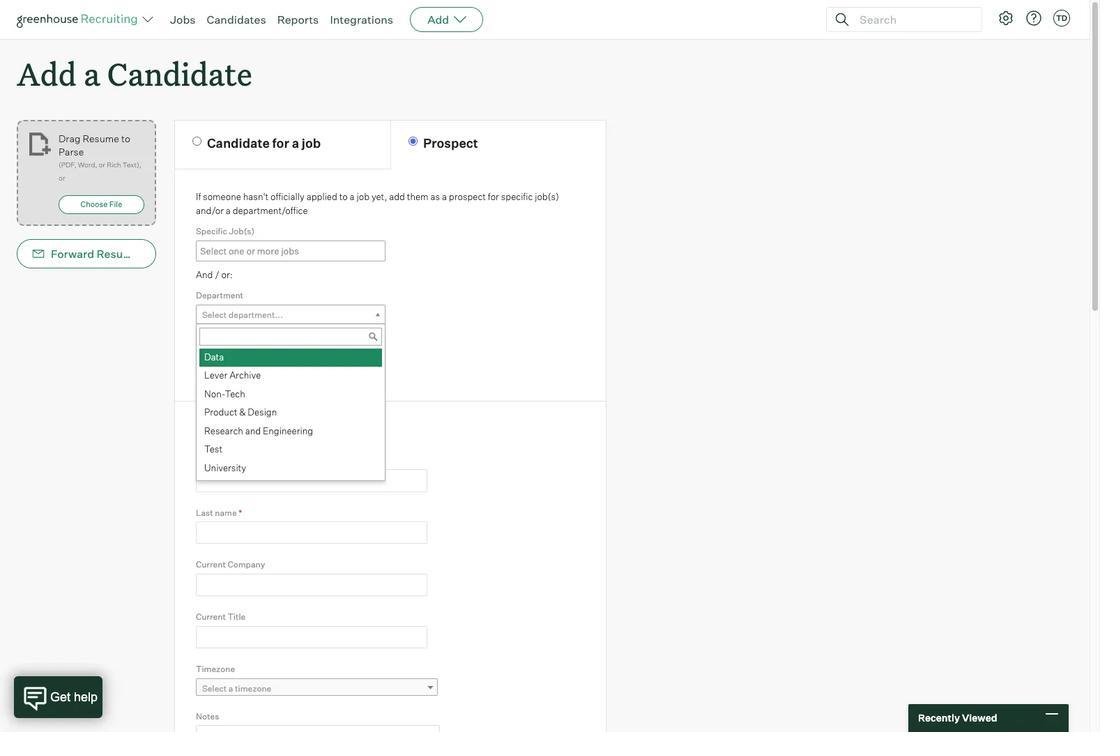 Task type: describe. For each thing, give the bounding box(es) containing it.
Prospect radio
[[409, 137, 418, 146]]

specific
[[196, 226, 227, 237]]

and/or
[[196, 205, 224, 216]]

lever archive option
[[200, 367, 382, 386]]

applied
[[307, 191, 338, 202]]

candidates
[[207, 13, 266, 27]]

forward
[[51, 247, 94, 261]]

* for first name *
[[240, 455, 243, 466]]

them
[[407, 191, 429, 202]]

timezone
[[235, 684, 272, 694]]

configure image
[[998, 10, 1015, 27]]

yet,
[[372, 191, 387, 202]]

first name *
[[196, 455, 243, 466]]

jobs
[[170, 13, 196, 27]]

add for add
[[428, 13, 449, 27]]

0 vertical spatial for
[[272, 135, 289, 151]]

file
[[109, 200, 122, 209]]

select office... link
[[196, 354, 386, 374]]

department
[[196, 290, 244, 301]]

office
[[196, 340, 219, 350]]

1 vertical spatial company
[[228, 560, 265, 570]]

1 vertical spatial or
[[59, 174, 65, 182]]

parse
[[59, 146, 84, 158]]

forward resume via email
[[51, 247, 189, 261]]

0 vertical spatial company
[[247, 422, 305, 437]]

a up the officially at top
[[292, 135, 299, 151]]

someone
[[203, 191, 241, 202]]

data
[[204, 351, 224, 363]]

name & company
[[196, 422, 305, 437]]

select for select department...
[[202, 310, 227, 320]]

if
[[196, 191, 201, 202]]

greenhouse recruiting image
[[17, 11, 142, 28]]

name for last
[[215, 508, 237, 518]]

add
[[389, 191, 405, 202]]

drag
[[59, 133, 81, 145]]

lever
[[204, 370, 228, 381]]

forward resume via email button
[[17, 239, 189, 269]]

* for last name *
[[239, 508, 242, 518]]

data option
[[200, 349, 382, 367]]

select for select office...
[[202, 359, 227, 369]]

department/office
[[233, 205, 308, 216]]

prospect
[[449, 191, 486, 202]]

select for select a timezone
[[202, 684, 227, 694]]

choose
[[81, 200, 108, 209]]

archive
[[230, 370, 261, 381]]

as
[[431, 191, 440, 202]]

a left yet,
[[350, 191, 355, 202]]

last
[[196, 508, 213, 518]]

job(s)
[[535, 191, 560, 202]]

resume for forward
[[97, 247, 139, 261]]

Notes text field
[[196, 726, 440, 733]]

(pdf,
[[59, 161, 77, 169]]

recently
[[919, 713, 961, 724]]

first
[[196, 455, 214, 466]]

current for current title
[[196, 612, 226, 623]]

reports
[[277, 13, 319, 27]]

non-
[[204, 388, 225, 400]]

job(s)
[[229, 226, 255, 237]]

hasn't
[[243, 191, 269, 202]]

or:
[[222, 269, 233, 280]]

product
[[204, 407, 237, 418]]

td button
[[1054, 10, 1071, 27]]

0 vertical spatial job
[[302, 135, 321, 151]]

0 vertical spatial or
[[99, 161, 105, 169]]

select a timezone
[[202, 684, 272, 694]]

product & design option
[[200, 404, 382, 423]]

candidates link
[[207, 13, 266, 27]]

to inside drag resume to parse (pdf, word, or rich text), or
[[121, 133, 130, 145]]

Search text field
[[857, 9, 970, 30]]

and
[[196, 269, 213, 280]]

rich
[[107, 161, 121, 169]]

add for add a candidate
[[17, 53, 77, 94]]

a left timezone
[[229, 684, 233, 694]]



Task type: locate. For each thing, give the bounding box(es) containing it.
resume inside button
[[97, 247, 139, 261]]

1 current from the top
[[196, 560, 226, 570]]

select a timezone link
[[196, 679, 438, 699]]

1 vertical spatial &
[[235, 422, 244, 437]]

research and engineering option
[[200, 423, 382, 441]]

current
[[196, 560, 226, 570], [196, 612, 226, 623]]

resume up rich
[[83, 133, 119, 145]]

design
[[248, 407, 277, 418]]

for
[[272, 135, 289, 151], [488, 191, 499, 202]]

a right as
[[442, 191, 447, 202]]

to
[[121, 133, 130, 145], [340, 191, 348, 202]]

select office...
[[202, 359, 258, 369]]

1 vertical spatial to
[[340, 191, 348, 202]]

for inside if someone hasn't officially applied to a job yet, add them as a prospect for specific job(s) and/or a department/office
[[488, 191, 499, 202]]

or left rich
[[99, 161, 105, 169]]

td
[[1057, 13, 1068, 23]]

integrations link
[[330, 13, 394, 27]]

current company
[[196, 560, 265, 570]]

notes
[[196, 711, 219, 722]]

specific job(s)
[[196, 226, 255, 237]]

resume inside drag resume to parse (pdf, word, or rich text), or
[[83, 133, 119, 145]]

non-tech
[[204, 388, 245, 400]]

research and engineering
[[204, 425, 313, 437]]

add
[[428, 13, 449, 27], [17, 53, 77, 94]]

0 vertical spatial to
[[121, 133, 130, 145]]

a down someone
[[226, 205, 231, 216]]

candidate
[[107, 53, 253, 94], [207, 135, 270, 151]]

word,
[[78, 161, 97, 169]]

0 horizontal spatial job
[[302, 135, 321, 151]]

current for current company
[[196, 560, 226, 570]]

1 vertical spatial candidate
[[207, 135, 270, 151]]

1 vertical spatial name
[[215, 508, 237, 518]]

1 vertical spatial *
[[239, 508, 242, 518]]

engineering
[[263, 425, 313, 437]]

a down the "greenhouse recruiting" image
[[84, 53, 100, 94]]

& for name
[[235, 422, 244, 437]]

company down design
[[247, 422, 305, 437]]

current down last
[[196, 560, 226, 570]]

2 vertical spatial select
[[202, 684, 227, 694]]

1 vertical spatial select
[[202, 359, 227, 369]]

test option
[[200, 441, 382, 460]]

job inside if someone hasn't officially applied to a job yet, add them as a prospect for specific job(s) and/or a department/office
[[357, 191, 370, 202]]

and / or:
[[196, 269, 233, 280]]

for up the officially at top
[[272, 135, 289, 151]]

1 vertical spatial add
[[17, 53, 77, 94]]

&
[[239, 407, 246, 418], [235, 422, 244, 437]]

1 horizontal spatial to
[[340, 191, 348, 202]]

* right last
[[239, 508, 242, 518]]

to up text), at the top of the page
[[121, 133, 130, 145]]

department...
[[229, 310, 283, 320]]

list box
[[197, 349, 382, 478]]

0 vertical spatial resume
[[83, 133, 119, 145]]

jobs link
[[170, 13, 196, 27]]

2 select from the top
[[202, 359, 227, 369]]

Candidate for a job radio
[[193, 137, 202, 146]]

0 vertical spatial &
[[239, 407, 246, 418]]

select department... link
[[196, 305, 386, 325]]

list box containing data
[[197, 349, 382, 478]]

1 horizontal spatial add
[[428, 13, 449, 27]]

via
[[142, 247, 157, 261]]

and
[[245, 425, 261, 437]]

name
[[196, 422, 232, 437]]

officially
[[271, 191, 305, 202]]

td button
[[1051, 7, 1074, 29]]

prospect
[[423, 135, 478, 151]]

reports link
[[277, 13, 319, 27]]

& left and
[[235, 422, 244, 437]]

select down timezone
[[202, 684, 227, 694]]

research
[[204, 425, 243, 437]]

& up name & company
[[239, 407, 246, 418]]

candidate for a job
[[207, 135, 321, 151]]

to inside if someone hasn't officially applied to a job yet, add them as a prospect for specific job(s) and/or a department/office
[[340, 191, 348, 202]]

job up applied
[[302, 135, 321, 151]]

product & design
[[204, 407, 277, 418]]

university option
[[200, 460, 382, 478]]

* down name & company
[[240, 455, 243, 466]]

non-tech option
[[200, 386, 382, 404]]

specific
[[501, 191, 533, 202]]

name for first
[[216, 455, 238, 466]]

to right applied
[[340, 191, 348, 202]]

if someone hasn't officially applied to a job yet, add them as a prospect for specific job(s) and/or a department/office
[[196, 191, 560, 216]]

or down (pdf,
[[59, 174, 65, 182]]

choose file
[[81, 200, 122, 209]]

tech
[[225, 388, 245, 400]]

office...
[[229, 359, 258, 369]]

0 vertical spatial current
[[196, 560, 226, 570]]

0 horizontal spatial for
[[272, 135, 289, 151]]

& inside option
[[239, 407, 246, 418]]

add inside popup button
[[428, 13, 449, 27]]

0 vertical spatial *
[[240, 455, 243, 466]]

add a candidate
[[17, 53, 253, 94]]

1 vertical spatial current
[[196, 612, 226, 623]]

candidate right candidate for a job radio
[[207, 135, 270, 151]]

1 horizontal spatial job
[[357, 191, 370, 202]]

2 current from the top
[[196, 612, 226, 623]]

1 vertical spatial job
[[357, 191, 370, 202]]

recently viewed
[[919, 713, 998, 724]]

select up lever
[[202, 359, 227, 369]]

name down test on the left
[[216, 455, 238, 466]]

for left specific
[[488, 191, 499, 202]]

integrations
[[330, 13, 394, 27]]

text),
[[123, 161, 141, 169]]

/
[[215, 269, 220, 280]]

timezone
[[196, 664, 235, 675]]

lever archive
[[204, 370, 261, 381]]

add button
[[410, 7, 484, 32]]

0 horizontal spatial add
[[17, 53, 77, 94]]

current title
[[196, 612, 246, 623]]

viewed
[[963, 713, 998, 724]]

drag resume to parse (pdf, word, or rich text), or
[[59, 133, 141, 182]]

None text field
[[200, 328, 382, 346], [196, 470, 428, 492], [196, 522, 428, 545], [200, 328, 382, 346], [196, 470, 428, 492], [196, 522, 428, 545]]

name right last
[[215, 508, 237, 518]]

1 horizontal spatial for
[[488, 191, 499, 202]]

title
[[228, 612, 246, 623]]

select department...
[[202, 310, 283, 320]]

test
[[204, 444, 223, 455]]

None text field
[[197, 242, 393, 260], [196, 574, 428, 597], [196, 626, 428, 649], [197, 242, 393, 260], [196, 574, 428, 597], [196, 626, 428, 649]]

0 vertical spatial name
[[216, 455, 238, 466]]

1 select from the top
[[202, 310, 227, 320]]

candidate down the jobs link at the left of page
[[107, 53, 253, 94]]

0 vertical spatial candidate
[[107, 53, 253, 94]]

select
[[202, 310, 227, 320], [202, 359, 227, 369], [202, 684, 227, 694]]

university
[[204, 462, 246, 474]]

resume
[[83, 133, 119, 145], [97, 247, 139, 261]]

1 horizontal spatial or
[[99, 161, 105, 169]]

3 select from the top
[[202, 684, 227, 694]]

resume for drag
[[83, 133, 119, 145]]

& for product
[[239, 407, 246, 418]]

company up title
[[228, 560, 265, 570]]

current left title
[[196, 612, 226, 623]]

name
[[216, 455, 238, 466], [215, 508, 237, 518]]

1 vertical spatial resume
[[97, 247, 139, 261]]

0 vertical spatial add
[[428, 13, 449, 27]]

last name *
[[196, 508, 242, 518]]

company
[[247, 422, 305, 437], [228, 560, 265, 570]]

job left yet,
[[357, 191, 370, 202]]

resume left via
[[97, 247, 139, 261]]

select down department
[[202, 310, 227, 320]]

*
[[240, 455, 243, 466], [239, 508, 242, 518]]

job
[[302, 135, 321, 151], [357, 191, 370, 202]]

email
[[159, 247, 189, 261]]

0 horizontal spatial or
[[59, 174, 65, 182]]

0 vertical spatial select
[[202, 310, 227, 320]]

0 horizontal spatial to
[[121, 133, 130, 145]]

1 vertical spatial for
[[488, 191, 499, 202]]

a
[[84, 53, 100, 94], [292, 135, 299, 151], [350, 191, 355, 202], [442, 191, 447, 202], [226, 205, 231, 216], [229, 684, 233, 694]]



Task type: vqa. For each thing, say whether or not it's contained in the screenshot.
Sharpay
no



